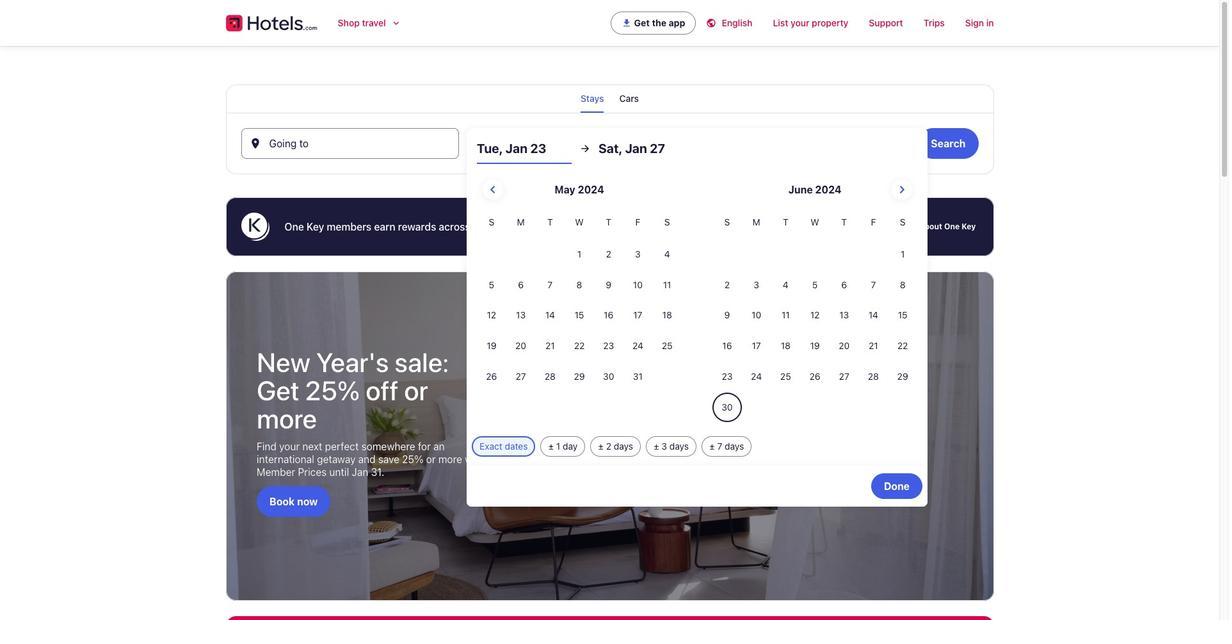 Task type: describe. For each thing, give the bounding box(es) containing it.
2 26 button from the left
[[801, 362, 830, 391]]

4 t from the left
[[842, 217, 848, 227]]

0 vertical spatial 4 button
[[653, 240, 682, 269]]

14 inside the june 2024 'element'
[[869, 310, 879, 321]]

application inside the 'new year's sale: get 25% off or more' main content
[[477, 174, 918, 423]]

support link
[[859, 10, 914, 36]]

somewhere
[[361, 441, 415, 452]]

1 vertical spatial 18 button
[[772, 331, 801, 361]]

1 vertical spatial 17 button
[[742, 331, 772, 361]]

9 for the bottommost "9" button
[[725, 310, 730, 321]]

1 vertical spatial 10 button
[[742, 301, 772, 330]]

english button
[[697, 10, 763, 36]]

0 vertical spatial 3 button
[[624, 240, 653, 269]]

save
[[378, 454, 399, 465]]

shop travel button
[[328, 10, 412, 36]]

± for ± 3 days
[[654, 441, 660, 451]]

list your property link
[[763, 10, 859, 36]]

25 inside may 2024 element
[[662, 340, 673, 351]]

may 2024
[[555, 184, 605, 195]]

25 button inside may 2024 element
[[653, 331, 682, 361]]

1 21 button from the left
[[536, 331, 565, 361]]

new year's sale: get 25% off or more main content
[[0, 46, 1220, 620]]

1 horizontal spatial 16 button
[[713, 331, 742, 361]]

2 t from the left
[[606, 217, 612, 227]]

1 1 button from the left
[[565, 240, 594, 269]]

22 for second 22 "button" from left
[[898, 340, 909, 351]]

get the app
[[635, 17, 686, 28]]

1 horizontal spatial 4 button
[[772, 270, 801, 300]]

jan 23 - jan 27
[[495, 143, 568, 154]]

19 inside the june 2024 'element'
[[811, 340, 820, 351]]

days for ± 2 days
[[614, 441, 634, 451]]

29 button inside may 2024 element
[[565, 362, 594, 391]]

0 vertical spatial 24 button
[[624, 331, 653, 361]]

download the app button image
[[622, 18, 632, 28]]

about
[[921, 222, 943, 231]]

get the app link
[[611, 12, 697, 35]]

11 inside may 2024 element
[[664, 279, 672, 290]]

2 15 button from the left
[[889, 301, 918, 330]]

1 vertical spatial 25%
[[402, 454, 423, 465]]

tue, jan 23 button
[[477, 133, 572, 164]]

perfect
[[325, 441, 359, 452]]

1 vertical spatial 2 button
[[713, 270, 742, 300]]

member
[[257, 466, 295, 478]]

0 horizontal spatial 9 button
[[594, 270, 624, 300]]

16 for top 16 button
[[604, 310, 614, 321]]

may
[[555, 184, 576, 195]]

2 21 button from the left
[[859, 331, 889, 361]]

rewards
[[398, 221, 436, 233]]

small image
[[707, 18, 722, 28]]

english
[[722, 17, 753, 28]]

25 button inside the june 2024 'element'
[[772, 362, 801, 391]]

earn
[[374, 221, 396, 233]]

1 19 button from the left
[[477, 331, 507, 361]]

expedia,
[[473, 221, 514, 233]]

0 vertical spatial 25%
[[305, 374, 360, 406]]

sat, jan 27
[[599, 141, 666, 156]]

sale:
[[394, 346, 449, 378]]

± 7 days
[[710, 441, 745, 451]]

days for ± 7 days
[[725, 441, 745, 451]]

stays link
[[581, 85, 604, 113]]

tab list inside the 'new year's sale: get 25% off or more' main content
[[226, 85, 994, 113]]

3 t from the left
[[783, 217, 789, 227]]

and inside new year's sale: get 25% off or more find your next perfect somewhere for an international getaway and save 25% or more with member prices until jan 31.
[[358, 454, 375, 465]]

1 6 button from the left
[[507, 270, 536, 300]]

sign in
[[966, 17, 994, 28]]

2 1 button from the left
[[889, 240, 918, 269]]

1 vertical spatial or
[[426, 454, 436, 465]]

18 inside may 2024 element
[[663, 310, 672, 321]]

vrbo
[[597, 221, 619, 233]]

done
[[884, 480, 910, 492]]

29 inside the june 2024 'element'
[[898, 371, 909, 382]]

june 2024 element
[[713, 215, 918, 423]]

list your property
[[773, 17, 849, 28]]

2 13 button from the left
[[830, 301, 859, 330]]

8 for second 8 button from left
[[901, 279, 906, 290]]

0 horizontal spatial 10 button
[[624, 270, 653, 300]]

1 8 button from the left
[[565, 270, 594, 300]]

off
[[366, 374, 398, 406]]

0 vertical spatial and
[[576, 221, 594, 233]]

learn
[[897, 222, 919, 231]]

search
[[932, 138, 966, 149]]

m for june 2024
[[753, 217, 761, 227]]

next month image
[[895, 182, 910, 197]]

6 inside the june 2024 'element'
[[842, 279, 848, 290]]

cars link
[[620, 85, 639, 113]]

0 horizontal spatial 1
[[557, 441, 561, 451]]

new
[[257, 346, 310, 378]]

jan inside new year's sale: get 25% off or more find your next perfect somewhere for an international getaway and save 25% or more with member prices until jan 31.
[[352, 466, 368, 478]]

0 horizontal spatial 24
[[633, 340, 644, 351]]

1 horizontal spatial 3
[[662, 441, 668, 451]]

30 button inside the june 2024 'element'
[[713, 393, 742, 422]]

trips
[[924, 17, 945, 28]]

9 for left "9" button
[[606, 279, 612, 290]]

± 1 day
[[549, 441, 578, 451]]

± for ± 2 days
[[598, 441, 604, 451]]

11 inside the june 2024 'element'
[[782, 310, 790, 321]]

1 vertical spatial 9 button
[[713, 301, 742, 330]]

tue,
[[477, 141, 503, 156]]

sign in button
[[956, 10, 1005, 36]]

1 horizontal spatial 3 button
[[742, 270, 772, 300]]

7 for first 7 button from the right
[[872, 279, 877, 290]]

f for may 2024
[[636, 217, 641, 227]]

24 inside 'element'
[[751, 371, 762, 382]]

3 for the 3 button to the right
[[754, 279, 760, 290]]

2 12 button from the left
[[801, 301, 830, 330]]

31 button
[[624, 362, 653, 391]]

sat,
[[599, 141, 623, 156]]

0 vertical spatial or
[[404, 374, 428, 406]]

dates
[[505, 441, 528, 451]]

hotels logo image
[[226, 13, 318, 33]]

in
[[987, 17, 994, 28]]

0 horizontal spatial 18 button
[[653, 301, 682, 330]]

7 for 1st 7 button from the left
[[548, 279, 553, 290]]

2 20 button from the left
[[830, 331, 859, 361]]

1 horizontal spatial 23 button
[[713, 362, 742, 391]]

0 horizontal spatial 30 button
[[594, 362, 624, 391]]

10 inside the june 2024 'element'
[[752, 310, 762, 321]]

14 inside may 2024 element
[[546, 310, 555, 321]]

exact dates
[[480, 441, 528, 451]]

5 button inside may 2024 element
[[477, 270, 507, 300]]

15 inside may 2024 element
[[575, 310, 584, 321]]

12 for 2nd 12 button from left
[[811, 310, 820, 321]]

17 inside may 2024 element
[[634, 310, 643, 321]]

30 inside may 2024 element
[[603, 371, 615, 382]]

10 inside may 2024 element
[[633, 279, 643, 290]]

0 vertical spatial 16 button
[[594, 301, 624, 330]]

28 for second 28 button from the left
[[869, 371, 879, 382]]

22 for second 22 "button" from right
[[574, 340, 585, 351]]

trips link
[[914, 10, 956, 36]]

getaway
[[317, 454, 355, 465]]

6 inside may 2024 element
[[518, 279, 524, 290]]

23 inside tue, jan 23 button
[[531, 141, 547, 156]]

app
[[669, 17, 686, 28]]

0 horizontal spatial 11 button
[[653, 270, 682, 300]]

sign
[[966, 17, 985, 28]]

1 14 button from the left
[[536, 301, 565, 330]]

jan inside tue, jan 23 button
[[506, 141, 528, 156]]

property
[[812, 17, 849, 28]]

sat, jan 27 button
[[599, 133, 694, 164]]

days for ± 3 days
[[670, 441, 689, 451]]

0 vertical spatial your
[[791, 17, 810, 28]]

0 vertical spatial more
[[257, 402, 317, 434]]

support
[[870, 17, 904, 28]]

± for ± 7 days
[[710, 441, 715, 451]]

1 vertical spatial more
[[438, 454, 462, 465]]

1 s from the left
[[489, 217, 495, 227]]

0 vertical spatial 2 button
[[594, 240, 624, 269]]

0 horizontal spatial one
[[285, 221, 304, 233]]

june
[[789, 184, 813, 195]]

one key members earn rewards across expedia, hotels.com, and vrbo
[[285, 221, 619, 233]]

book
[[269, 496, 295, 507]]

21 for 2nd 21 "button" from left
[[869, 340, 879, 351]]

shop
[[338, 17, 360, 28]]

jan inside 'sat, jan 27' button
[[626, 141, 648, 156]]

2 s from the left
[[665, 217, 670, 227]]

cars
[[620, 93, 639, 104]]

your inside new year's sale: get 25% off or more find your next perfect somewhere for an international getaway and save 25% or more with member prices until jan 31.
[[279, 441, 300, 452]]

1 horizontal spatial get
[[635, 17, 650, 28]]

until
[[329, 466, 349, 478]]

international
[[257, 454, 314, 465]]

18 inside the june 2024 'element'
[[781, 340, 791, 351]]

shop travel
[[338, 17, 386, 28]]

next
[[302, 441, 322, 452]]



Task type: locate. For each thing, give the bounding box(es) containing it.
your right list
[[791, 17, 810, 28]]

3 s from the left
[[725, 217, 730, 227]]

17 button
[[624, 301, 653, 330], [742, 331, 772, 361]]

1 button
[[565, 240, 594, 269], [889, 240, 918, 269]]

find
[[257, 441, 276, 452]]

0 vertical spatial 10 button
[[624, 270, 653, 300]]

0 vertical spatial 23 button
[[594, 331, 624, 361]]

1 horizontal spatial and
[[576, 221, 594, 233]]

0 vertical spatial 18 button
[[653, 301, 682, 330]]

2 28 from the left
[[869, 371, 879, 382]]

1 14 from the left
[[546, 310, 555, 321]]

18
[[663, 310, 672, 321], [781, 340, 791, 351]]

± 2 days
[[598, 441, 634, 451]]

7 inside may 2024 element
[[548, 279, 553, 290]]

23 button
[[594, 331, 624, 361], [713, 362, 742, 391]]

4
[[665, 248, 670, 259], [783, 279, 789, 290]]

4 s from the left
[[901, 217, 906, 227]]

2 horizontal spatial 3
[[754, 279, 760, 290]]

1 vertical spatial 11 button
[[772, 301, 801, 330]]

15 inside the june 2024 'element'
[[899, 310, 908, 321]]

jan
[[506, 141, 528, 156], [626, 141, 648, 156], [495, 143, 512, 154], [537, 143, 553, 154], [352, 466, 368, 478]]

1 5 from the left
[[489, 279, 495, 290]]

1 button down the learn
[[889, 240, 918, 269]]

1 t from the left
[[548, 217, 553, 227]]

book now
[[269, 496, 318, 507]]

26 inside may 2024 element
[[486, 371, 497, 382]]

1 22 from the left
[[574, 340, 585, 351]]

0 vertical spatial 18
[[663, 310, 672, 321]]

1 22 button from the left
[[565, 331, 594, 361]]

1 horizontal spatial 22 button
[[889, 331, 918, 361]]

year's
[[316, 346, 389, 378]]

13
[[516, 310, 526, 321], [840, 310, 850, 321]]

tab list containing stays
[[226, 85, 994, 113]]

2024 for june 2024
[[816, 184, 842, 195]]

1 f from the left
[[636, 217, 641, 227]]

22
[[574, 340, 585, 351], [898, 340, 909, 351]]

2 vertical spatial 3
[[662, 441, 668, 451]]

w down june 2024
[[811, 217, 820, 227]]

29 button
[[565, 362, 594, 391], [889, 362, 918, 391]]

f for june 2024
[[871, 217, 877, 227]]

2 2024 from the left
[[816, 184, 842, 195]]

22 inside the june 2024 'element'
[[898, 340, 909, 351]]

m inside the june 2024 'element'
[[753, 217, 761, 227]]

1 horizontal spatial 5 button
[[801, 270, 830, 300]]

1 vertical spatial 30
[[722, 402, 733, 412]]

1 26 button from the left
[[477, 362, 507, 391]]

1 inside the june 2024 'element'
[[901, 248, 905, 259]]

2 7 button from the left
[[859, 270, 889, 300]]

get
[[635, 17, 650, 28], [257, 374, 299, 406]]

12
[[487, 310, 497, 321], [811, 310, 820, 321]]

more down an
[[438, 454, 462, 465]]

8 inside may 2024 element
[[577, 279, 583, 290]]

0 vertical spatial get
[[635, 17, 650, 28]]

m for may 2024
[[517, 217, 525, 227]]

12 inside may 2024 element
[[487, 310, 497, 321]]

2 button
[[594, 240, 624, 269], [713, 270, 742, 300]]

21 inside may 2024 element
[[546, 340, 555, 351]]

1 horizontal spatial 6
[[842, 279, 848, 290]]

1 horizontal spatial 24
[[751, 371, 762, 382]]

hotels.com,
[[516, 221, 574, 233]]

1 5 button from the left
[[477, 270, 507, 300]]

29 inside may 2024 element
[[574, 371, 585, 382]]

1 button down hotels.com,
[[565, 240, 594, 269]]

0 vertical spatial 4
[[665, 248, 670, 259]]

22 inside may 2024 element
[[574, 340, 585, 351]]

13 inside the june 2024 'element'
[[840, 310, 850, 321]]

0 horizontal spatial 11
[[664, 279, 672, 290]]

1 27 button from the left
[[507, 362, 536, 391]]

0 horizontal spatial 1 button
[[565, 240, 594, 269]]

1 26 from the left
[[486, 371, 497, 382]]

13 for second 13 button from the left
[[840, 310, 850, 321]]

the
[[652, 17, 667, 28]]

8 inside the june 2024 'element'
[[901, 279, 906, 290]]

prices
[[298, 466, 327, 478]]

4 for the right 4 button
[[783, 279, 789, 290]]

exact
[[480, 441, 503, 451]]

25% down for
[[402, 454, 423, 465]]

1 horizontal spatial 10
[[752, 310, 762, 321]]

1 vertical spatial 4 button
[[772, 270, 801, 300]]

5 inside may 2024 element
[[489, 279, 495, 290]]

trailing image
[[391, 18, 401, 28]]

0 horizontal spatial 25 button
[[653, 331, 682, 361]]

1 12 button from the left
[[477, 301, 507, 330]]

1 horizontal spatial 2 button
[[713, 270, 742, 300]]

± 3 days
[[654, 441, 689, 451]]

1 horizontal spatial 30 button
[[713, 393, 742, 422]]

0 horizontal spatial 26
[[486, 371, 497, 382]]

day
[[563, 441, 578, 451]]

1
[[578, 248, 582, 259], [901, 248, 905, 259], [557, 441, 561, 451]]

your
[[791, 17, 810, 28], [279, 441, 300, 452]]

2 horizontal spatial 1
[[901, 248, 905, 259]]

1 horizontal spatial your
[[791, 17, 810, 28]]

30
[[603, 371, 615, 382], [722, 402, 733, 412]]

2 14 from the left
[[869, 310, 879, 321]]

3
[[636, 248, 641, 259], [754, 279, 760, 290], [662, 441, 668, 451]]

1 horizontal spatial f
[[871, 217, 877, 227]]

2 14 button from the left
[[859, 301, 889, 330]]

w inside the june 2024 'element'
[[811, 217, 820, 227]]

directional image
[[580, 143, 591, 154]]

or down for
[[426, 454, 436, 465]]

1 13 from the left
[[516, 310, 526, 321]]

20 for 1st 20 button from left
[[516, 340, 527, 351]]

26 inside the june 2024 'element'
[[810, 371, 821, 382]]

2 21 from the left
[[869, 340, 879, 351]]

27 inside may 2024 element
[[516, 371, 526, 382]]

1 2024 from the left
[[578, 184, 605, 195]]

16 button
[[594, 301, 624, 330], [713, 331, 742, 361]]

1 days from the left
[[614, 441, 634, 451]]

0 horizontal spatial more
[[257, 402, 317, 434]]

1 horizontal spatial 12
[[811, 310, 820, 321]]

inside a bright image
[[226, 272, 994, 601]]

31.
[[371, 466, 384, 478]]

tab list
[[226, 85, 994, 113]]

days right ± 3 days on the right bottom of the page
[[725, 441, 745, 451]]

1 15 from the left
[[575, 310, 584, 321]]

21 inside the june 2024 'element'
[[869, 340, 879, 351]]

1 vertical spatial and
[[358, 454, 375, 465]]

2 26 from the left
[[810, 371, 821, 382]]

application
[[477, 174, 918, 423]]

2 w from the left
[[811, 217, 820, 227]]

13 inside may 2024 element
[[516, 310, 526, 321]]

9 button
[[594, 270, 624, 300], [713, 301, 742, 330]]

1 horizontal spatial 17 button
[[742, 331, 772, 361]]

s
[[489, 217, 495, 227], [665, 217, 670, 227], [725, 217, 730, 227], [901, 217, 906, 227]]

4 for the top 4 button
[[665, 248, 670, 259]]

1 horizontal spatial 11
[[782, 310, 790, 321]]

9 inside may 2024 element
[[606, 279, 612, 290]]

6
[[518, 279, 524, 290], [842, 279, 848, 290]]

3 inside the june 2024 'element'
[[754, 279, 760, 290]]

and left vrbo
[[576, 221, 594, 233]]

2024 right june
[[816, 184, 842, 195]]

1 horizontal spatial days
[[670, 441, 689, 451]]

stays
[[581, 93, 604, 104]]

-
[[529, 143, 534, 154]]

w for june
[[811, 217, 820, 227]]

key left the members on the top of the page
[[307, 221, 324, 233]]

2 6 from the left
[[842, 279, 848, 290]]

1 horizontal spatial key
[[962, 222, 977, 231]]

28 inside may 2024 element
[[545, 371, 556, 382]]

10 button
[[624, 270, 653, 300], [742, 301, 772, 330]]

book now link
[[257, 486, 330, 517]]

get inside new year's sale: get 25% off or more find your next perfect somewhere for an international getaway and save 25% or more with member prices until jan 31.
[[257, 374, 299, 406]]

0 vertical spatial 25 button
[[653, 331, 682, 361]]

now
[[297, 496, 318, 507]]

0 vertical spatial 17 button
[[624, 301, 653, 330]]

1 vertical spatial 11
[[782, 310, 790, 321]]

with
[[465, 454, 484, 465]]

2 8 from the left
[[901, 279, 906, 290]]

3 ± from the left
[[654, 441, 660, 451]]

across
[[439, 221, 471, 233]]

2 19 button from the left
[[801, 331, 830, 361]]

5 button inside the june 2024 'element'
[[801, 270, 830, 300]]

1 7 button from the left
[[536, 270, 565, 300]]

30 up ± 7 days
[[722, 402, 733, 412]]

8 button
[[565, 270, 594, 300], [889, 270, 918, 300]]

2 inside may 2024 element
[[606, 248, 612, 259]]

2 12 from the left
[[811, 310, 820, 321]]

1 horizontal spatial 4
[[783, 279, 789, 290]]

previous month image
[[485, 182, 501, 197]]

0 horizontal spatial 13
[[516, 310, 526, 321]]

more up find
[[257, 402, 317, 434]]

0 horizontal spatial 16
[[604, 310, 614, 321]]

1 horizontal spatial 26 button
[[801, 362, 830, 391]]

w
[[575, 217, 584, 227], [811, 217, 820, 227]]

1 vertical spatial 18
[[781, 340, 791, 351]]

16 for right 16 button
[[723, 340, 732, 351]]

get up find
[[257, 374, 299, 406]]

f inside may 2024 element
[[636, 217, 641, 227]]

2 horizontal spatial 7
[[872, 279, 877, 290]]

8 for 1st 8 button from the left
[[577, 279, 583, 290]]

1 29 button from the left
[[565, 362, 594, 391]]

1 8 from the left
[[577, 279, 583, 290]]

and
[[576, 221, 594, 233], [358, 454, 375, 465]]

1 horizontal spatial 19 button
[[801, 331, 830, 361]]

16 inside the june 2024 'element'
[[723, 340, 732, 351]]

9 inside the june 2024 'element'
[[725, 310, 730, 321]]

1 horizontal spatial w
[[811, 217, 820, 227]]

one left the members on the top of the page
[[285, 221, 304, 233]]

5 for "5" 'button' within the the june 2024 'element'
[[813, 279, 818, 290]]

1 vertical spatial 23 button
[[713, 362, 742, 391]]

and up 31.
[[358, 454, 375, 465]]

30 left 31
[[603, 371, 615, 382]]

1 19 from the left
[[487, 340, 497, 351]]

0 horizontal spatial 5 button
[[477, 270, 507, 300]]

1 vertical spatial your
[[279, 441, 300, 452]]

27 inside the june 2024 'element'
[[840, 371, 850, 382]]

2 22 from the left
[[898, 340, 909, 351]]

1 horizontal spatial 15
[[899, 310, 908, 321]]

8
[[577, 279, 583, 290], [901, 279, 906, 290]]

0 horizontal spatial 16 button
[[594, 301, 624, 330]]

1 horizontal spatial 30
[[722, 402, 733, 412]]

17
[[634, 310, 643, 321], [752, 340, 761, 351]]

6 button
[[507, 270, 536, 300], [830, 270, 859, 300]]

2 19 from the left
[[811, 340, 820, 351]]

17 inside the june 2024 'element'
[[752, 340, 761, 351]]

your up international
[[279, 441, 300, 452]]

2 m from the left
[[753, 217, 761, 227]]

may 2024 element
[[477, 215, 682, 393]]

application containing may 2024
[[477, 174, 918, 423]]

20 button
[[507, 331, 536, 361], [830, 331, 859, 361]]

1 horizontal spatial m
[[753, 217, 761, 227]]

29 button inside the june 2024 'element'
[[889, 362, 918, 391]]

2 ± from the left
[[598, 441, 604, 451]]

f right vrbo
[[636, 217, 641, 227]]

members
[[327, 221, 372, 233]]

10
[[633, 279, 643, 290], [752, 310, 762, 321]]

2 15 from the left
[[899, 310, 908, 321]]

0 vertical spatial 11
[[664, 279, 672, 290]]

1 horizontal spatial 15 button
[[889, 301, 918, 330]]

0 horizontal spatial and
[[358, 454, 375, 465]]

19 inside may 2024 element
[[487, 340, 497, 351]]

1 28 from the left
[[545, 371, 556, 382]]

0 horizontal spatial 9
[[606, 279, 612, 290]]

0 horizontal spatial m
[[517, 217, 525, 227]]

4 inside 'element'
[[783, 279, 789, 290]]

jan 23 - jan 27 button
[[467, 128, 685, 159]]

w inside may 2024 element
[[575, 217, 584, 227]]

new year's sale: get 25% off or more find your next perfect somewhere for an international getaway and save 25% or more with member prices until jan 31.
[[257, 346, 484, 478]]

28 button
[[536, 362, 565, 391], [859, 362, 889, 391]]

7
[[548, 279, 553, 290], [872, 279, 877, 290], [718, 441, 723, 451]]

1 horizontal spatial 28
[[869, 371, 879, 382]]

2 5 button from the left
[[801, 270, 830, 300]]

16 inside may 2024 element
[[604, 310, 614, 321]]

1 inside may 2024 element
[[578, 248, 582, 259]]

f left the learn
[[871, 217, 877, 227]]

11
[[664, 279, 672, 290], [782, 310, 790, 321]]

23 inside the june 2024 'element'
[[722, 371, 733, 382]]

1 horizontal spatial 9 button
[[713, 301, 742, 330]]

f inside the june 2024 'element'
[[871, 217, 877, 227]]

one inside the learn about one key link
[[945, 222, 960, 231]]

0 vertical spatial 30
[[603, 371, 615, 382]]

for
[[418, 441, 431, 452]]

2 vertical spatial 2
[[606, 441, 612, 451]]

12 button
[[477, 301, 507, 330], [801, 301, 830, 330]]

1 20 from the left
[[516, 340, 527, 351]]

2 28 button from the left
[[859, 362, 889, 391]]

25% left off
[[305, 374, 360, 406]]

1 horizontal spatial 29
[[898, 371, 909, 382]]

an
[[433, 441, 445, 452]]

2 20 from the left
[[839, 340, 850, 351]]

done button
[[872, 473, 923, 499]]

29
[[574, 371, 585, 382], [898, 371, 909, 382]]

1 horizontal spatial 8 button
[[889, 270, 918, 300]]

5 for "5" 'button' in may 2024 element
[[489, 279, 495, 290]]

1 horizontal spatial 2024
[[816, 184, 842, 195]]

2 5 from the left
[[813, 279, 818, 290]]

2024 right may
[[578, 184, 605, 195]]

2 22 button from the left
[[889, 331, 918, 361]]

1 29 from the left
[[574, 371, 585, 382]]

25 inside the june 2024 'element'
[[781, 371, 792, 382]]

or right off
[[404, 374, 428, 406]]

3 inside may 2024 element
[[636, 248, 641, 259]]

learn about one key link
[[894, 217, 979, 237]]

tue, jan 23
[[477, 141, 547, 156]]

23 inside jan 23 - jan 27 button
[[514, 143, 527, 154]]

12 for second 12 button from right
[[487, 310, 497, 321]]

1 m from the left
[[517, 217, 525, 227]]

13 for second 13 button from right
[[516, 310, 526, 321]]

0 horizontal spatial 6
[[518, 279, 524, 290]]

1 15 button from the left
[[565, 301, 594, 330]]

0 horizontal spatial days
[[614, 441, 634, 451]]

0 horizontal spatial f
[[636, 217, 641, 227]]

5
[[489, 279, 495, 290], [813, 279, 818, 290]]

0 horizontal spatial 23 button
[[594, 331, 624, 361]]

2 6 button from the left
[[830, 270, 859, 300]]

1 13 button from the left
[[507, 301, 536, 330]]

9
[[606, 279, 612, 290], [725, 310, 730, 321]]

22 button
[[565, 331, 594, 361], [889, 331, 918, 361]]

± right ± 2 days
[[654, 441, 660, 451]]

1 12 from the left
[[487, 310, 497, 321]]

21 for 2nd 21 "button" from right
[[546, 340, 555, 351]]

1 ± from the left
[[549, 441, 554, 451]]

24 button inside 'element'
[[742, 362, 772, 391]]

key
[[307, 221, 324, 233], [962, 222, 977, 231]]

2 29 button from the left
[[889, 362, 918, 391]]

23
[[531, 141, 547, 156], [514, 143, 527, 154], [604, 340, 614, 351], [722, 371, 733, 382]]

20 for second 20 button from the left
[[839, 340, 850, 351]]

1 horizontal spatial 9
[[725, 310, 730, 321]]

±
[[549, 441, 554, 451], [598, 441, 604, 451], [654, 441, 660, 451], [710, 441, 715, 451]]

4 ± from the left
[[710, 441, 715, 451]]

31
[[633, 371, 643, 382]]

± right day
[[598, 441, 604, 451]]

0 horizontal spatial 20 button
[[507, 331, 536, 361]]

1 20 button from the left
[[507, 331, 536, 361]]

2 29 from the left
[[898, 371, 909, 382]]

0 vertical spatial 9
[[606, 279, 612, 290]]

w for may
[[575, 217, 584, 227]]

23 inside may 2024 element
[[604, 340, 614, 351]]

2 inside the june 2024 'element'
[[725, 279, 730, 290]]

key right "about"
[[962, 222, 977, 231]]

2 13 from the left
[[840, 310, 850, 321]]

1 horizontal spatial more
[[438, 454, 462, 465]]

5 inside the june 2024 'element'
[[813, 279, 818, 290]]

0 horizontal spatial 14 button
[[536, 301, 565, 330]]

travel
[[362, 17, 386, 28]]

one right "about"
[[945, 222, 960, 231]]

learn about one key
[[897, 222, 977, 231]]

0 vertical spatial 3
[[636, 248, 641, 259]]

2024 for may 2024
[[578, 184, 605, 195]]

0 horizontal spatial 12
[[487, 310, 497, 321]]

26 for 1st 26 "button"
[[486, 371, 497, 382]]

1 horizontal spatial 6 button
[[830, 270, 859, 300]]

± right ± 3 days on the right bottom of the page
[[710, 441, 715, 451]]

2 f from the left
[[871, 217, 877, 227]]

19
[[487, 340, 497, 351], [811, 340, 820, 351]]

days left ± 7 days
[[670, 441, 689, 451]]

1 vertical spatial 24 button
[[742, 362, 772, 391]]

2 8 button from the left
[[889, 270, 918, 300]]

1 horizontal spatial 25
[[781, 371, 792, 382]]

0 horizontal spatial 18
[[663, 310, 672, 321]]

30 button up ± 7 days
[[713, 393, 742, 422]]

search button
[[919, 128, 979, 159]]

28 inside the june 2024 'element'
[[869, 371, 879, 382]]

12 inside the june 2024 'element'
[[811, 310, 820, 321]]

3 days from the left
[[725, 441, 745, 451]]

2 days from the left
[[670, 441, 689, 451]]

get right download the app button icon
[[635, 17, 650, 28]]

± left day
[[549, 441, 554, 451]]

1 6 from the left
[[518, 279, 524, 290]]

1 horizontal spatial 18
[[781, 340, 791, 351]]

0 horizontal spatial 17 button
[[624, 301, 653, 330]]

1 horizontal spatial 7
[[718, 441, 723, 451]]

june 2024
[[789, 184, 842, 195]]

26 button
[[477, 362, 507, 391], [801, 362, 830, 391]]

28 for first 28 button
[[545, 371, 556, 382]]

± for ± 1 day
[[549, 441, 554, 451]]

w left vrbo
[[575, 217, 584, 227]]

1 horizontal spatial 28 button
[[859, 362, 889, 391]]

2 horizontal spatial days
[[725, 441, 745, 451]]

0 horizontal spatial 13 button
[[507, 301, 536, 330]]

30 inside the june 2024 'element'
[[722, 402, 733, 412]]

3 for the 3 button to the top
[[636, 248, 641, 259]]

13 button
[[507, 301, 536, 330], [830, 301, 859, 330]]

1 vertical spatial 3 button
[[742, 270, 772, 300]]

days left ± 3 days on the right bottom of the page
[[614, 441, 634, 451]]

list
[[773, 17, 789, 28]]

26 for 1st 26 "button" from the right
[[810, 371, 821, 382]]

0 horizontal spatial 25
[[662, 340, 673, 351]]

7 inside the june 2024 'element'
[[872, 279, 877, 290]]

2 27 button from the left
[[830, 362, 859, 391]]

1 w from the left
[[575, 217, 584, 227]]

0 horizontal spatial key
[[307, 221, 324, 233]]

0 horizontal spatial 19 button
[[477, 331, 507, 361]]

1 21 from the left
[[546, 340, 555, 351]]

30 button left 31
[[594, 362, 624, 391]]

20 inside 'element'
[[839, 340, 850, 351]]

1 28 button from the left
[[536, 362, 565, 391]]

0 horizontal spatial 29
[[574, 371, 585, 382]]



Task type: vqa. For each thing, say whether or not it's contained in the screenshot.
Children & Extra Beds
no



